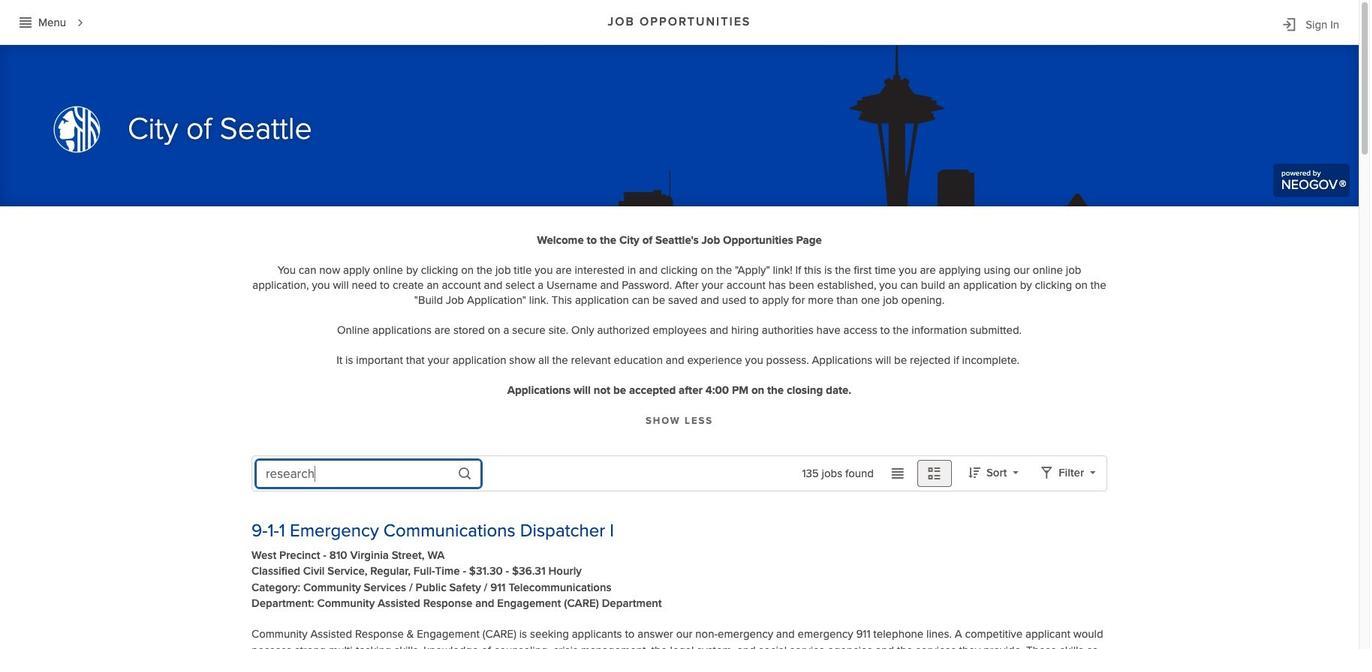 Task type: vqa. For each thing, say whether or not it's contained in the screenshot.
right Benefits
no



Task type: locate. For each thing, give the bounding box(es) containing it.
caret down image
[[1091, 469, 1096, 478]]

city of seattlelogo image image
[[41, 94, 113, 165]]

xs image
[[20, 16, 32, 28]]

caret down image
[[1014, 469, 1019, 478]]

chevron right image
[[74, 16, 87, 30]]

list box
[[256, 499, 490, 650]]

option
[[336, 630, 478, 650]]

Search by keyword. When autocomplete results are available use up and down arrows to select an item. text field
[[256, 460, 481, 488]]



Task type: describe. For each thing, give the bounding box(es) containing it.
header element
[[0, 0, 1359, 44]]



